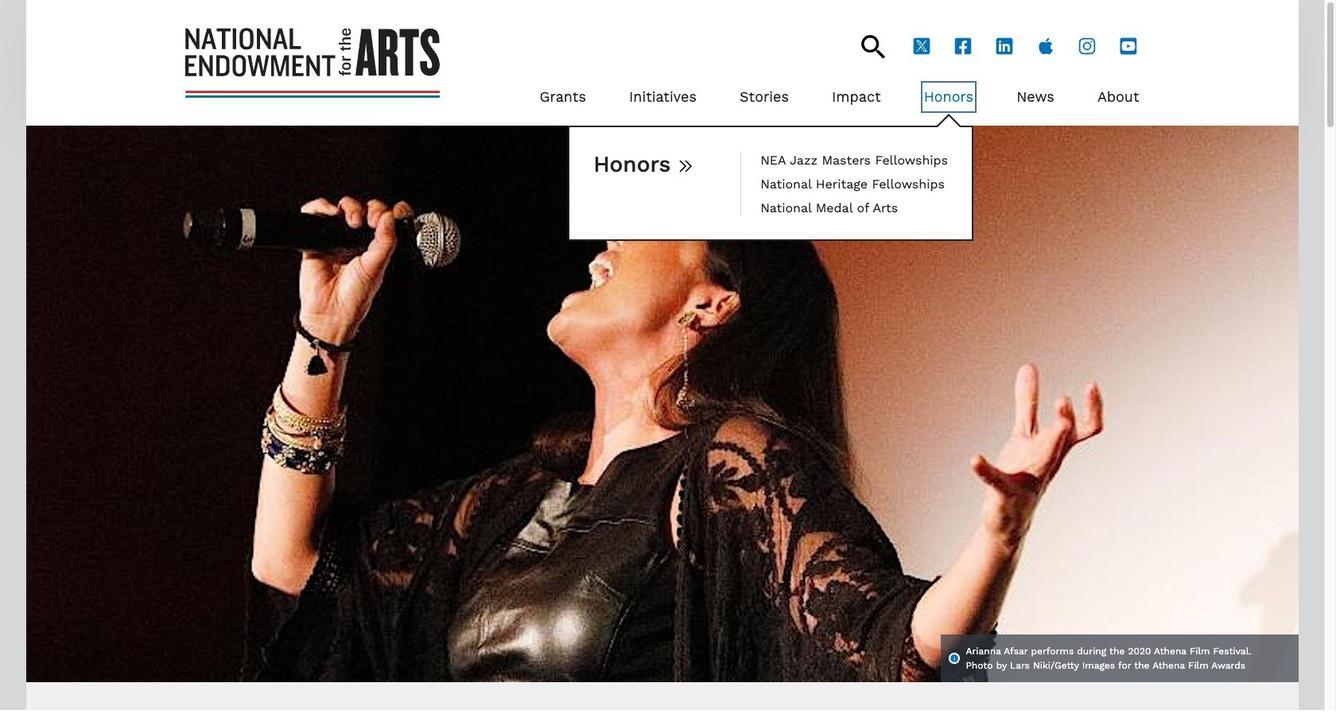 Task type: locate. For each thing, give the bounding box(es) containing it.
a woman sings into a microphone while throwing her head back image
[[26, 126, 1299, 683]]

menu bar
[[497, 59, 1140, 241]]

menu item
[[540, 84, 586, 110], [629, 84, 697, 110], [740, 84, 789, 110], [832, 84, 881, 110], [1017, 84, 1055, 110], [1098, 84, 1140, 110], [761, 151, 949, 169], [761, 175, 949, 192], [761, 199, 949, 216]]



Task type: describe. For each thing, give the bounding box(es) containing it.
national endowment for the arts logo image
[[185, 28, 440, 98]]



Task type: vqa. For each thing, say whether or not it's contained in the screenshot.
National Endowment for the Arts logo
yes



